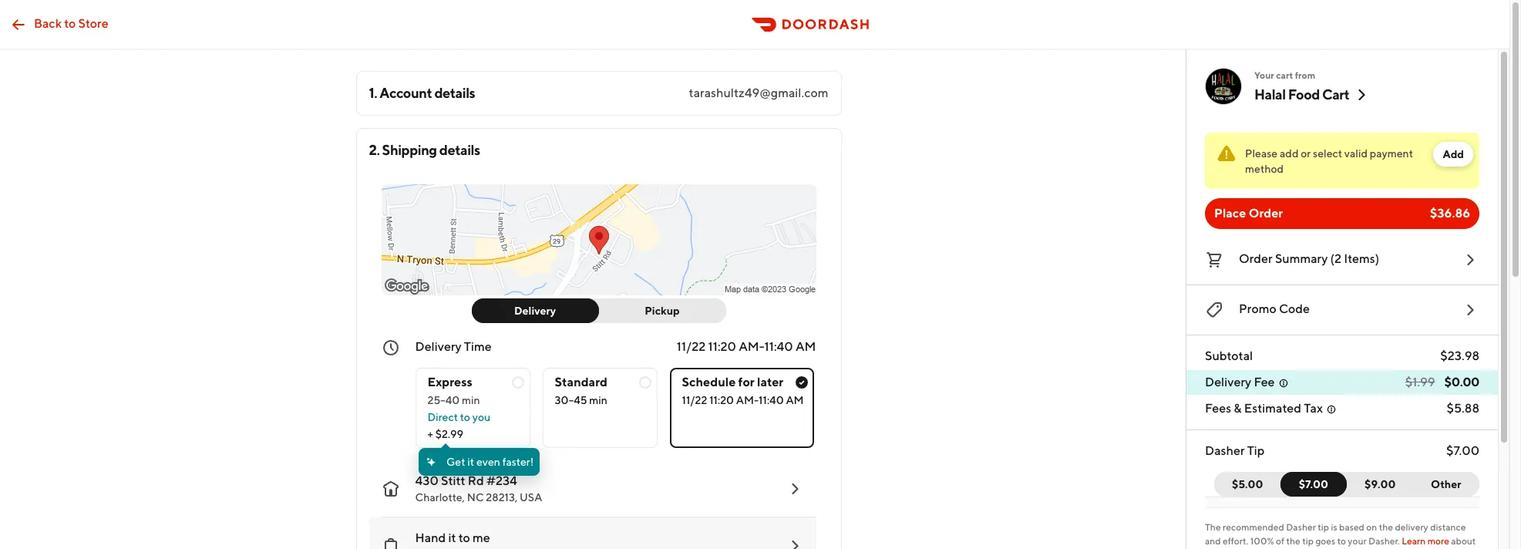 Task type: locate. For each thing, give the bounding box(es) containing it.
the up the dasher.
[[1379, 521, 1394, 533]]

1 vertical spatial the
[[1287, 535, 1301, 547]]

#234
[[487, 474, 517, 488]]

30–45
[[555, 394, 587, 406]]

based
[[1340, 521, 1365, 533]]

430
[[415, 474, 439, 488]]

25–40
[[428, 394, 460, 406]]

1 vertical spatial delivery
[[415, 339, 462, 354]]

to inside button
[[459, 531, 470, 545]]

status
[[1205, 133, 1480, 189]]

recommended
[[1223, 521, 1285, 533]]

to left you
[[460, 411, 470, 423]]

delivery
[[514, 305, 556, 317], [415, 339, 462, 354], [1205, 375, 1252, 389]]

1 min from the left
[[462, 394, 480, 406]]

even
[[477, 456, 500, 468]]

1 vertical spatial details
[[439, 142, 480, 158]]

Pickup radio
[[590, 298, 726, 323]]

am- up for
[[739, 339, 765, 354]]

0 horizontal spatial dasher
[[1205, 443, 1245, 458]]

0 vertical spatial $7.00
[[1447, 443, 1480, 458]]

status containing please add or select valid payment method
[[1205, 133, 1480, 189]]

learn more
[[1402, 535, 1450, 547]]

30–45 min
[[555, 394, 608, 406]]

time
[[464, 339, 492, 354]]

0 vertical spatial am
[[796, 339, 816, 354]]

$7.00 up the recommended dasher tip is based on the delivery distance and effort. 100% of the tip goes to your dasher. on the bottom of page
[[1299, 478, 1329, 491]]

0 horizontal spatial min
[[462, 394, 480, 406]]

food
[[1289, 86, 1320, 103]]

1 vertical spatial am-
[[736, 394, 759, 406]]

hand it to me
[[415, 531, 490, 545]]

charlotte,
[[415, 491, 465, 504]]

add button
[[1434, 142, 1474, 167]]

1 vertical spatial it
[[448, 531, 456, 545]]

and
[[1205, 535, 1221, 547]]

1 horizontal spatial delivery
[[514, 305, 556, 317]]

subtotal
[[1205, 349, 1253, 363]]

am-
[[739, 339, 765, 354], [736, 394, 759, 406]]

place
[[1215, 206, 1247, 221]]

dasher tip
[[1205, 443, 1265, 458]]

0 vertical spatial delivery
[[514, 305, 556, 317]]

11/22 up schedule
[[677, 339, 706, 354]]

fees & estimated
[[1205, 401, 1302, 416]]

11/22 down schedule
[[682, 394, 708, 406]]

min down the standard
[[589, 394, 608, 406]]

None radio
[[415, 368, 530, 448], [670, 368, 815, 448], [415, 368, 530, 448], [670, 368, 815, 448]]

11:20 down schedule for later
[[710, 394, 734, 406]]

payment
[[1370, 147, 1414, 160]]

2. shipping
[[369, 142, 437, 158]]

on
[[1367, 521, 1378, 533]]

$23.98
[[1441, 349, 1480, 363]]

promo code
[[1239, 302, 1310, 316]]

$7.00
[[1447, 443, 1480, 458], [1299, 478, 1329, 491]]

$7.00 up other
[[1447, 443, 1480, 458]]

0 vertical spatial the
[[1379, 521, 1394, 533]]

order
[[1249, 206, 1284, 221], [1239, 251, 1273, 266]]

the
[[1205, 521, 1221, 533]]

11/22
[[677, 339, 706, 354], [682, 394, 708, 406]]

$9.00
[[1365, 478, 1396, 491]]

None radio
[[543, 368, 657, 448]]

1 vertical spatial dasher
[[1287, 521, 1316, 533]]

order summary (2 items) button
[[1205, 248, 1480, 272]]

add
[[1280, 147, 1299, 160]]

+
[[428, 428, 433, 440]]

other
[[1432, 478, 1462, 491]]

details right 2. shipping
[[439, 142, 480, 158]]

order inside order summary (2 items) button
[[1239, 251, 1273, 266]]

dasher up goes
[[1287, 521, 1316, 533]]

back to store button
[[0, 9, 118, 40]]

1 horizontal spatial min
[[589, 394, 608, 406]]

delivery or pickup selector option group
[[472, 298, 726, 323]]

cart
[[1277, 69, 1294, 81]]

min up you
[[462, 394, 480, 406]]

1 vertical spatial $7.00
[[1299, 478, 1329, 491]]

0 vertical spatial tip
[[1318, 521, 1330, 533]]

tip amount option group
[[1215, 472, 1480, 497]]

min
[[462, 394, 480, 406], [589, 394, 608, 406]]

min for 25–40
[[462, 394, 480, 406]]

11/22 11:20 am-11:40 am up for
[[677, 339, 816, 354]]

1 vertical spatial tip
[[1303, 535, 1314, 547]]

usa
[[520, 491, 542, 504]]

2 horizontal spatial delivery
[[1205, 375, 1252, 389]]

to
[[64, 16, 76, 30], [460, 411, 470, 423], [459, 531, 470, 545], [1338, 535, 1347, 547]]

order left the summary
[[1239, 251, 1273, 266]]

none radio inside option group
[[543, 368, 657, 448]]

11:40 down later
[[759, 394, 784, 406]]

to left your at the right of page
[[1338, 535, 1347, 547]]

order right place
[[1249, 206, 1284, 221]]

tip left goes
[[1303, 535, 1314, 547]]

0 horizontal spatial it
[[448, 531, 456, 545]]

0 vertical spatial 11:40
[[765, 339, 793, 354]]

dasher left tip
[[1205, 443, 1245, 458]]

1 vertical spatial 11/22 11:20 am-11:40 am
[[682, 394, 804, 406]]

1 vertical spatial am
[[786, 394, 804, 406]]

order summary (2 items)
[[1239, 251, 1380, 266]]

it inside tooltip
[[468, 456, 474, 468]]

direct
[[428, 411, 458, 423]]

it right get
[[468, 456, 474, 468]]

get it even faster! tooltip
[[419, 443, 540, 476]]

0 vertical spatial dasher
[[1205, 443, 1245, 458]]

0 horizontal spatial $7.00
[[1299, 478, 1329, 491]]

estimated
[[1245, 401, 1302, 416]]

to inside "button"
[[64, 16, 76, 30]]

it right 'hand' at left bottom
[[448, 531, 456, 545]]

option group
[[415, 356, 816, 448]]

tip left is
[[1318, 521, 1330, 533]]

0 vertical spatial it
[[468, 456, 474, 468]]

to right "back" on the top left
[[64, 16, 76, 30]]

Delivery radio
[[472, 298, 599, 323]]

11:20 up schedule for later
[[708, 339, 737, 354]]

25–40 min direct to you + $2.99
[[428, 394, 491, 440]]

$1.99
[[1406, 375, 1436, 389]]

11:20
[[708, 339, 737, 354], [710, 394, 734, 406]]

1 vertical spatial order
[[1239, 251, 1273, 266]]

express
[[428, 375, 473, 389]]

1 vertical spatial 11:40
[[759, 394, 784, 406]]

11/22 11:20 am-11:40 am
[[677, 339, 816, 354], [682, 394, 804, 406]]

details
[[435, 85, 475, 101], [439, 142, 480, 158]]

11:40
[[765, 339, 793, 354], [759, 394, 784, 406]]

am- down for
[[736, 394, 759, 406]]

halal food cart button
[[1255, 86, 1371, 104]]

delivery inside "radio"
[[514, 305, 556, 317]]

1 vertical spatial 11/22
[[682, 394, 708, 406]]

details right 1. account
[[435, 85, 475, 101]]

$5.00
[[1232, 478, 1264, 491]]

it inside button
[[448, 531, 456, 545]]

to left me at the left of the page
[[459, 531, 470, 545]]

1 horizontal spatial it
[[468, 456, 474, 468]]

the right of at right
[[1287, 535, 1301, 547]]

0 vertical spatial 11:20
[[708, 339, 737, 354]]

me
[[473, 531, 490, 545]]

2 vertical spatial delivery
[[1205, 375, 1252, 389]]

min inside 25–40 min direct to you + $2.99
[[462, 394, 480, 406]]

0 vertical spatial details
[[435, 85, 475, 101]]

2 min from the left
[[589, 394, 608, 406]]

11:40 up later
[[765, 339, 793, 354]]

the
[[1379, 521, 1394, 533], [1287, 535, 1301, 547]]

1 horizontal spatial dasher
[[1287, 521, 1316, 533]]

11/22 11:20 am-11:40 am down for
[[682, 394, 804, 406]]

cart
[[1323, 86, 1350, 103]]

none radio containing standard
[[543, 368, 657, 448]]



Task type: vqa. For each thing, say whether or not it's contained in the screenshot.
Order Summary (2 Items)
yes



Task type: describe. For each thing, give the bounding box(es) containing it.
$5.00 button
[[1215, 472, 1291, 497]]

$7.00 inside "button"
[[1299, 478, 1329, 491]]

11:40 inside option group
[[759, 394, 784, 406]]

$0.00
[[1445, 375, 1480, 389]]

learn
[[1402, 535, 1426, 547]]

select
[[1313, 147, 1343, 160]]

more
[[1428, 535, 1450, 547]]

tax
[[1304, 401, 1323, 416]]

promo code button
[[1205, 298, 1480, 322]]

min for 30–45
[[589, 394, 608, 406]]

code
[[1279, 302, 1310, 316]]

your
[[1255, 69, 1275, 81]]

faster!
[[503, 456, 534, 468]]

$2.99
[[435, 428, 464, 440]]

$36.86
[[1430, 206, 1471, 221]]

later
[[757, 375, 784, 389]]

0 vertical spatial am-
[[739, 339, 765, 354]]

tarashultz49@gmail.com
[[689, 86, 829, 100]]

1 horizontal spatial $7.00
[[1447, 443, 1480, 458]]

$7.00 button
[[1281, 472, 1347, 497]]

hand it to me button
[[369, 518, 816, 549]]

it for even
[[468, 456, 474, 468]]

of
[[1276, 535, 1285, 547]]

am- inside option group
[[736, 394, 759, 406]]

from
[[1295, 69, 1316, 81]]

schedule
[[682, 375, 736, 389]]

rd
[[468, 474, 484, 488]]

please
[[1246, 147, 1278, 160]]

fees
[[1205, 401, 1232, 416]]

or
[[1301, 147, 1311, 160]]

option group containing express
[[415, 356, 816, 448]]

your
[[1348, 535, 1367, 547]]

effort.
[[1223, 535, 1249, 547]]

1 horizontal spatial the
[[1379, 521, 1394, 533]]

the recommended dasher tip is based on the delivery distance and effort. 100% of the tip goes to your dasher.
[[1205, 521, 1466, 547]]

halal
[[1255, 86, 1286, 103]]

goes
[[1316, 535, 1336, 547]]

details for 1. account details
[[435, 85, 475, 101]]

100%
[[1251, 535, 1275, 547]]

get it even faster!
[[447, 456, 534, 468]]

1 vertical spatial 11:20
[[710, 394, 734, 406]]

for
[[738, 375, 755, 389]]

430 stitt rd #234 charlotte,  nc 28213,  usa
[[415, 474, 542, 504]]

1. account details
[[369, 85, 475, 101]]

hand
[[415, 531, 446, 545]]

&
[[1234, 401, 1242, 416]]

promo
[[1239, 302, 1277, 316]]

dasher.
[[1369, 535, 1400, 547]]

store
[[78, 16, 108, 30]]

summary
[[1276, 251, 1328, 266]]

tip
[[1248, 443, 1265, 458]]

valid
[[1345, 147, 1368, 160]]

28213,
[[486, 491, 518, 504]]

back
[[34, 16, 62, 30]]

0 vertical spatial 11/22 11:20 am-11:40 am
[[677, 339, 816, 354]]

0 horizontal spatial tip
[[1303, 535, 1314, 547]]

delivery
[[1395, 521, 1429, 533]]

details for 2. shipping details
[[439, 142, 480, 158]]

schedule for later
[[682, 375, 784, 389]]

1. account
[[369, 85, 432, 101]]

fee
[[1254, 375, 1275, 389]]

$5.88
[[1447, 401, 1480, 416]]

get
[[447, 456, 465, 468]]

halal food cart
[[1255, 86, 1350, 103]]

please add or select valid payment method
[[1246, 147, 1414, 175]]

nc
[[467, 491, 484, 504]]

back to store
[[34, 16, 108, 30]]

method
[[1246, 163, 1284, 175]]

stitt
[[441, 474, 466, 488]]

0 vertical spatial order
[[1249, 206, 1284, 221]]

your cart from
[[1255, 69, 1316, 81]]

to inside 25–40 min direct to you + $2.99
[[460, 411, 470, 423]]

learn more link
[[1402, 535, 1450, 547]]

dasher inside the recommended dasher tip is based on the delivery distance and effort. 100% of the tip goes to your dasher.
[[1287, 521, 1316, 533]]

$9.00 button
[[1338, 472, 1414, 497]]

add
[[1443, 148, 1465, 160]]

items)
[[1344, 251, 1380, 266]]

standard
[[555, 375, 608, 389]]

distance
[[1431, 521, 1466, 533]]

Other button
[[1413, 472, 1480, 497]]

pickup
[[645, 305, 680, 317]]

it for to
[[448, 531, 456, 545]]

0 horizontal spatial the
[[1287, 535, 1301, 547]]

1 horizontal spatial tip
[[1318, 521, 1330, 533]]

is
[[1332, 521, 1338, 533]]

to inside the recommended dasher tip is based on the delivery distance and effort. 100% of the tip goes to your dasher.
[[1338, 535, 1347, 547]]

about
[[1205, 535, 1476, 549]]

(2
[[1331, 251, 1342, 266]]

0 vertical spatial 11/22
[[677, 339, 706, 354]]

2. shipping details
[[369, 142, 480, 158]]

0 horizontal spatial delivery
[[415, 339, 462, 354]]

place order
[[1215, 206, 1284, 221]]



